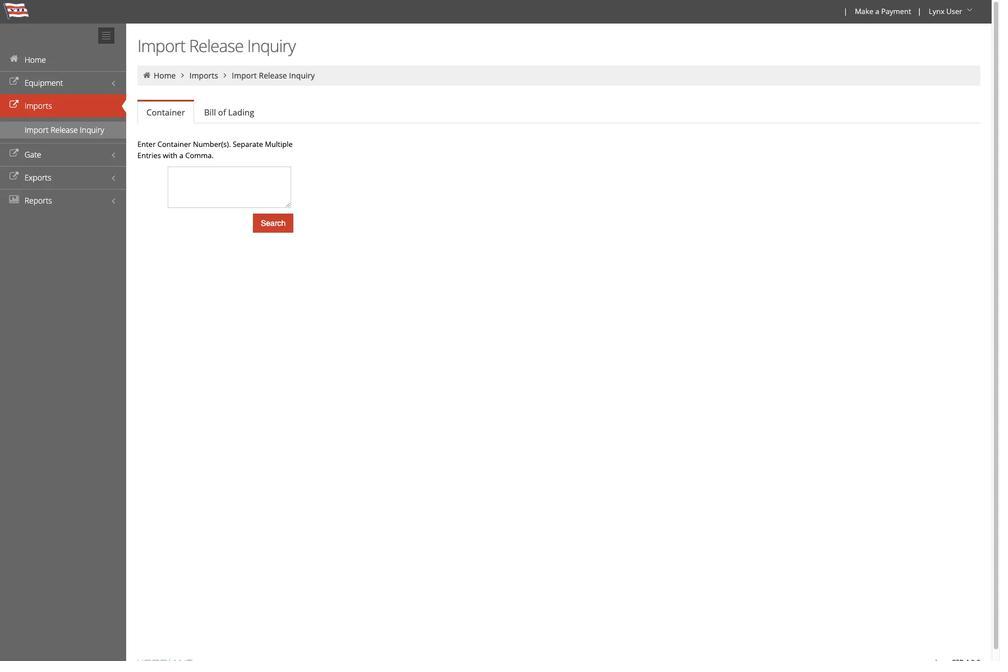 Task type: describe. For each thing, give the bounding box(es) containing it.
0 vertical spatial container
[[146, 107, 185, 118]]

external link image for exports
[[8, 173, 20, 181]]

make a payment link
[[850, 0, 916, 24]]

0 horizontal spatial imports
[[24, 100, 52, 111]]

0 horizontal spatial imports link
[[0, 94, 126, 117]]

container inside enter container number(s).  separate multiple entries with a comma.
[[158, 139, 191, 149]]

external link image for imports
[[8, 101, 20, 109]]

0 horizontal spatial import release inquiry link
[[0, 122, 126, 139]]

enter container number(s).  separate multiple entries with a comma.
[[138, 139, 293, 161]]

bill of lading
[[204, 107, 254, 118]]

0 vertical spatial inquiry
[[247, 34, 296, 57]]

inquiry for leftmost import release inquiry link
[[80, 125, 104, 135]]

of
[[218, 107, 226, 118]]

1 angle right image from the left
[[178, 71, 188, 79]]

1 horizontal spatial imports link
[[190, 70, 218, 81]]

1 | from the left
[[844, 6, 848, 16]]

user
[[947, 6, 963, 16]]

1 horizontal spatial import
[[138, 34, 185, 57]]

bill
[[204, 107, 216, 118]]

lynx user
[[929, 6, 963, 16]]

0 horizontal spatial home link
[[0, 48, 126, 71]]

search
[[261, 219, 286, 228]]

external link image
[[8, 150, 20, 158]]

lynx user link
[[924, 0, 980, 24]]

versiant image
[[138, 660, 193, 662]]

make a payment
[[856, 6, 912, 16]]

lynx
[[929, 6, 945, 16]]

2 angle right image from the left
[[220, 71, 230, 79]]

search button
[[253, 214, 294, 233]]

entries
[[138, 150, 161, 161]]

1 horizontal spatial home link
[[154, 70, 176, 81]]



Task type: locate. For each thing, give the bounding box(es) containing it.
exports link
[[0, 166, 126, 189]]

external link image left equipment
[[8, 78, 20, 86]]

1 horizontal spatial import release inquiry link
[[232, 70, 315, 81]]

home image up equipment 'link'
[[8, 55, 20, 63]]

import
[[138, 34, 185, 57], [232, 70, 257, 81], [25, 125, 49, 135]]

gate
[[24, 149, 41, 160]]

1 horizontal spatial |
[[918, 6, 922, 16]]

1 external link image from the top
[[8, 78, 20, 86]]

inquiry
[[247, 34, 296, 57], [289, 70, 315, 81], [80, 125, 104, 135]]

reports link
[[0, 189, 126, 212]]

gate link
[[0, 143, 126, 166]]

1 horizontal spatial angle right image
[[220, 71, 230, 79]]

imports link up 'bill'
[[190, 70, 218, 81]]

1 horizontal spatial a
[[876, 6, 880, 16]]

0 horizontal spatial home
[[24, 54, 46, 65]]

external link image
[[8, 78, 20, 86], [8, 101, 20, 109], [8, 173, 20, 181]]

1 vertical spatial external link image
[[8, 101, 20, 109]]

import inside import release inquiry link
[[25, 125, 49, 135]]

1 horizontal spatial release
[[189, 34, 244, 57]]

equipment link
[[0, 71, 126, 94]]

home
[[24, 54, 46, 65], [154, 70, 176, 81]]

0 vertical spatial external link image
[[8, 78, 20, 86]]

0 vertical spatial release
[[189, 34, 244, 57]]

make
[[856, 6, 874, 16]]

import release inquiry link
[[232, 70, 315, 81], [0, 122, 126, 139]]

payment
[[882, 6, 912, 16]]

2 vertical spatial import
[[25, 125, 49, 135]]

a
[[876, 6, 880, 16], [179, 150, 183, 161]]

home link up equipment
[[0, 48, 126, 71]]

1 vertical spatial import release inquiry link
[[0, 122, 126, 139]]

home up equipment
[[24, 54, 46, 65]]

container
[[146, 107, 185, 118], [158, 139, 191, 149]]

number(s).
[[193, 139, 231, 149]]

0 vertical spatial home image
[[8, 55, 20, 63]]

with
[[163, 150, 178, 161]]

a inside enter container number(s).  separate multiple entries with a comma.
[[179, 150, 183, 161]]

2 vertical spatial release
[[51, 125, 78, 135]]

2 vertical spatial inquiry
[[80, 125, 104, 135]]

0 vertical spatial import release inquiry link
[[232, 70, 315, 81]]

bill of lading link
[[195, 101, 263, 123]]

import release inquiry
[[138, 34, 296, 57], [232, 70, 315, 81], [25, 125, 104, 135]]

2 horizontal spatial release
[[259, 70, 287, 81]]

external link image up external link icon
[[8, 101, 20, 109]]

import release inquiry link up gate link
[[0, 122, 126, 139]]

1 vertical spatial release
[[259, 70, 287, 81]]

import for the right import release inquiry link
[[232, 70, 257, 81]]

external link image for equipment
[[8, 78, 20, 86]]

2 external link image from the top
[[8, 101, 20, 109]]

home image up container link
[[142, 71, 152, 79]]

1 horizontal spatial imports
[[190, 70, 218, 81]]

import release inquiry link up lading
[[232, 70, 315, 81]]

multiple
[[265, 139, 293, 149]]

0 horizontal spatial angle right image
[[178, 71, 188, 79]]

None text field
[[168, 167, 291, 208]]

a right make
[[876, 6, 880, 16]]

container link
[[138, 102, 194, 123]]

2 vertical spatial import release inquiry
[[25, 125, 104, 135]]

0 horizontal spatial home image
[[8, 55, 20, 63]]

bar chart image
[[8, 196, 20, 204]]

| left lynx
[[918, 6, 922, 16]]

angle down image
[[965, 6, 976, 14]]

home link up container link
[[154, 70, 176, 81]]

2 | from the left
[[918, 6, 922, 16]]

container up with
[[158, 139, 191, 149]]

separate
[[233, 139, 263, 149]]

equipment
[[24, 77, 63, 88]]

0 horizontal spatial import
[[25, 125, 49, 135]]

1 vertical spatial home image
[[142, 71, 152, 79]]

imports link down equipment
[[0, 94, 126, 117]]

1 horizontal spatial home
[[154, 70, 176, 81]]

home link
[[0, 48, 126, 71], [154, 70, 176, 81]]

imports link
[[190, 70, 218, 81], [0, 94, 126, 117]]

angle right image up of at the left top of page
[[220, 71, 230, 79]]

import release inquiry for leftmost import release inquiry link
[[25, 125, 104, 135]]

1 vertical spatial imports
[[24, 100, 52, 111]]

1 vertical spatial import release inquiry
[[232, 70, 315, 81]]

|
[[844, 6, 848, 16], [918, 6, 922, 16]]

0 vertical spatial import release inquiry
[[138, 34, 296, 57]]

lading
[[228, 107, 254, 118]]

inquiry for the right import release inquiry link
[[289, 70, 315, 81]]

| left make
[[844, 6, 848, 16]]

exports
[[24, 172, 51, 183]]

home up container link
[[154, 70, 176, 81]]

0 vertical spatial imports
[[190, 70, 218, 81]]

0 vertical spatial imports link
[[190, 70, 218, 81]]

1 vertical spatial imports link
[[0, 94, 126, 117]]

import for leftmost import release inquiry link
[[25, 125, 49, 135]]

2 horizontal spatial import
[[232, 70, 257, 81]]

enter
[[138, 139, 156, 149]]

1 vertical spatial home
[[154, 70, 176, 81]]

comma.
[[185, 150, 214, 161]]

1 vertical spatial a
[[179, 150, 183, 161]]

1 vertical spatial container
[[158, 139, 191, 149]]

1 horizontal spatial home image
[[142, 71, 152, 79]]

imports
[[190, 70, 218, 81], [24, 100, 52, 111]]

3 external link image from the top
[[8, 173, 20, 181]]

0 horizontal spatial release
[[51, 125, 78, 135]]

0 horizontal spatial a
[[179, 150, 183, 161]]

0 vertical spatial import
[[138, 34, 185, 57]]

import release inquiry for the right import release inquiry link
[[232, 70, 315, 81]]

external link image inside "exports" link
[[8, 173, 20, 181]]

1 vertical spatial inquiry
[[289, 70, 315, 81]]

a right with
[[179, 150, 183, 161]]

external link image down external link icon
[[8, 173, 20, 181]]

imports up 'bill'
[[190, 70, 218, 81]]

2 vertical spatial external link image
[[8, 173, 20, 181]]

0 vertical spatial home
[[24, 54, 46, 65]]

0 horizontal spatial |
[[844, 6, 848, 16]]

reports
[[24, 195, 52, 206]]

release
[[189, 34, 244, 57], [259, 70, 287, 81], [51, 125, 78, 135]]

external link image inside equipment 'link'
[[8, 78, 20, 86]]

container up enter
[[146, 107, 185, 118]]

0 vertical spatial a
[[876, 6, 880, 16]]

home image
[[8, 55, 20, 63], [142, 71, 152, 79]]

1 vertical spatial import
[[232, 70, 257, 81]]

imports down equipment
[[24, 100, 52, 111]]

angle right image up container link
[[178, 71, 188, 79]]

angle right image
[[178, 71, 188, 79], [220, 71, 230, 79]]



Task type: vqa. For each thing, say whether or not it's contained in the screenshot.
your
no



